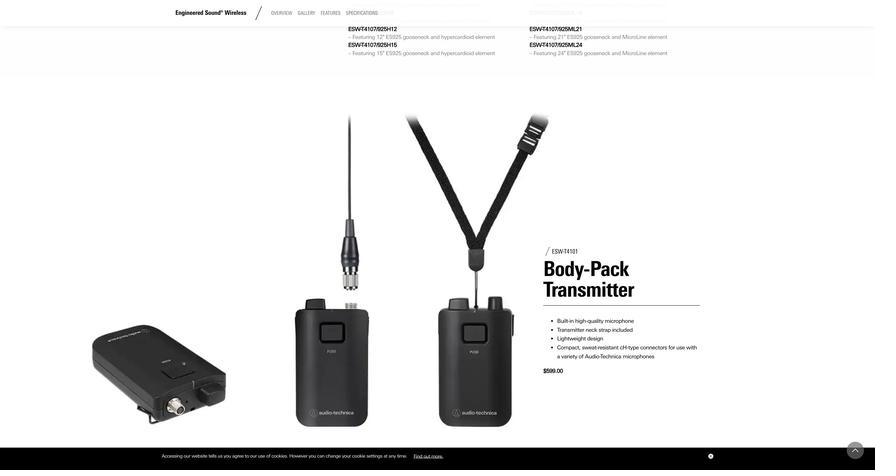 Task type: vqa. For each thing, say whether or not it's contained in the screenshot.
leftmost you
yes



Task type: locate. For each thing, give the bounding box(es) containing it.
compact,
[[557, 345, 581, 351]]

24″ down t4107/925ml24
[[558, 50, 566, 57]]

any
[[389, 454, 396, 459]]

our right to
[[250, 454, 257, 459]]

t4107/925h12
[[362, 26, 397, 32]]

es925 right 12″
[[386, 34, 402, 40]]

1 vertical spatial use
[[258, 454, 265, 459]]

6″
[[377, 18, 382, 24]]

15″ up t4107/925ml18
[[558, 2, 566, 8]]

tells
[[209, 454, 217, 459]]

15″
[[558, 2, 566, 8], [377, 50, 385, 57]]

t4107/925ml18
[[543, 10, 583, 16]]

of left audio-
[[579, 354, 584, 360]]

connectors
[[641, 345, 667, 351]]

arrow up image
[[853, 448, 859, 454]]

0 horizontal spatial use
[[258, 454, 265, 459]]

use right for
[[677, 345, 685, 351]]

2 vertical spatial hypercardioid
[[441, 50, 474, 57]]

you left can
[[309, 454, 316, 459]]

quality
[[588, 318, 604, 325]]

0 vertical spatial of
[[579, 354, 584, 360]]

settings
[[367, 454, 383, 459]]

esw- down specifications
[[349, 26, 362, 32]]

of
[[579, 354, 584, 360], [266, 454, 270, 459]]

included
[[613, 327, 633, 334]]

built-in high-quality microphone transmitter neck strap included lightweight design compact, sweat-resistant ch-type connectors for use with a variety of audio-technica microphones
[[557, 318, 697, 360]]

microline
[[623, 2, 647, 8], [623, 18, 647, 24], [623, 34, 647, 40], [623, 50, 647, 57]]

1 you from the left
[[224, 454, 231, 459]]

1 horizontal spatial use
[[677, 345, 685, 351]]

esw- down t4107/925h12
[[349, 42, 362, 48]]

you
[[224, 454, 231, 459], [309, 454, 316, 459]]

divider line image
[[252, 6, 266, 20]]

24″ up t4107/925h6
[[377, 2, 385, 8]]

1 horizontal spatial of
[[579, 354, 584, 360]]

our left website
[[184, 454, 190, 459]]

cookie
[[352, 454, 366, 459]]

featuring
[[353, 2, 375, 8], [534, 2, 557, 8], [353, 18, 375, 24], [534, 18, 557, 24], [353, 34, 375, 40], [534, 34, 557, 40], [353, 50, 375, 57], [534, 50, 557, 57]]

engineered sound® wireless
[[176, 9, 247, 17]]

1 horizontal spatial 24″
[[558, 50, 566, 57]]

0 horizontal spatial our
[[184, 454, 190, 459]]

–
[[349, 2, 351, 8], [530, 2, 532, 8], [349, 18, 351, 24], [530, 18, 532, 24], [349, 34, 351, 40], [530, 34, 532, 40], [349, 50, 351, 57], [530, 50, 532, 57]]

use right to
[[258, 454, 265, 459]]

featuring down 't4107/925h15'
[[353, 50, 375, 57]]

0 vertical spatial use
[[677, 345, 685, 351]]

24″
[[377, 2, 385, 8], [558, 50, 566, 57]]

t4107/925h15
[[362, 42, 397, 48]]

1 horizontal spatial our
[[250, 454, 257, 459]]

esw-
[[349, 10, 362, 16], [530, 10, 543, 16], [349, 26, 362, 32], [530, 26, 543, 32], [349, 42, 362, 48], [530, 42, 543, 48]]

time.
[[397, 454, 407, 459]]

0 vertical spatial 24″
[[377, 2, 385, 8]]

gooseneck
[[403, 2, 429, 8], [584, 2, 611, 8], [400, 18, 426, 24], [584, 18, 611, 24], [403, 34, 429, 40], [584, 34, 611, 40], [403, 50, 429, 57], [584, 50, 611, 57]]

our
[[184, 454, 190, 459], [250, 454, 257, 459]]

wireless
[[225, 9, 247, 17]]

in
[[570, 318, 574, 325]]

of left cookies.
[[266, 454, 270, 459]]

1 vertical spatial of
[[266, 454, 270, 459]]

you right us
[[224, 454, 231, 459]]

ch-
[[620, 345, 629, 351]]

0 horizontal spatial of
[[266, 454, 270, 459]]

specifications
[[346, 10, 378, 16]]

18″
[[558, 18, 566, 24]]

us
[[218, 454, 223, 459]]

0 vertical spatial 15″
[[558, 2, 566, 8]]

technica
[[601, 354, 622, 360]]

1 vertical spatial 15″
[[377, 50, 385, 57]]

featuring up t4107/925ml18
[[534, 2, 557, 8]]

es925
[[386, 2, 402, 8], [567, 2, 583, 8], [383, 18, 399, 24], [567, 18, 583, 24], [386, 34, 402, 40], [567, 34, 583, 40], [386, 50, 402, 57], [567, 50, 583, 57]]

with
[[687, 345, 697, 351]]

built-
[[557, 318, 570, 325]]

your
[[342, 454, 351, 459]]

1 vertical spatial hypercardioid
[[441, 34, 474, 40]]

1 horizontal spatial you
[[309, 454, 316, 459]]

featuring up specifications
[[353, 2, 375, 8]]

hypercardioid
[[438, 18, 471, 24], [441, 34, 474, 40], [441, 50, 474, 57]]

out
[[424, 454, 430, 459]]

and
[[431, 2, 440, 8], [612, 2, 621, 8], [428, 18, 437, 24], [612, 18, 621, 24], [431, 34, 440, 40], [612, 34, 621, 40], [431, 50, 440, 57], [612, 50, 621, 57]]

0 horizontal spatial 15″
[[377, 50, 385, 57]]

featuring left 12″
[[353, 34, 375, 40]]

website
[[192, 454, 207, 459]]

use
[[677, 345, 685, 351], [258, 454, 265, 459]]

15″ down 't4107/925h15'
[[377, 50, 385, 57]]

0 horizontal spatial you
[[224, 454, 231, 459]]

element
[[462, 2, 481, 8], [648, 2, 668, 8], [473, 18, 492, 24], [648, 18, 668, 24], [476, 34, 495, 40], [648, 34, 668, 40], [476, 50, 495, 57], [648, 50, 668, 57]]

1 vertical spatial 24″
[[558, 50, 566, 57]]

accessing our website tells us you agree to our use of cookies. however you can change your cookie settings at any time.
[[162, 454, 409, 459]]

sweat-
[[582, 345, 598, 351]]

featuring left 18″
[[534, 18, 557, 24]]

$599.00
[[544, 368, 563, 375]]

1 horizontal spatial 15″
[[558, 2, 566, 8]]

es925 right 21″
[[567, 34, 583, 40]]

0 horizontal spatial 24″
[[377, 2, 385, 8]]

microphones
[[623, 354, 655, 360]]

high-
[[576, 318, 588, 325]]

featuring down specifications
[[353, 18, 375, 24]]

0 vertical spatial hypercardioid
[[438, 18, 471, 24]]



Task type: describe. For each thing, give the bounding box(es) containing it.
4 microline from the top
[[623, 50, 647, 57]]

neck
[[586, 327, 598, 334]]

esw- down t4107/925ml21
[[530, 42, 543, 48]]

microphone
[[605, 318, 634, 325]]

1 microline from the top
[[623, 2, 647, 8]]

use inside built-in high-quality microphone transmitter neck strap included lightweight design compact, sweat-resistant ch-type connectors for use with a variety of audio-technica microphones
[[677, 345, 685, 351]]

resistant
[[598, 345, 619, 351]]

lightweight
[[557, 336, 586, 343]]

agree
[[232, 454, 244, 459]]

find
[[414, 454, 423, 459]]

es925 up t4107/925h6
[[386, 2, 402, 8]]

more.
[[432, 454, 443, 459]]

a
[[557, 354, 560, 360]]

– featuring 15″ es925 gooseneck and microline element esw-t4107/925ml18 – featuring 18″ es925 gooseneck and microline element esw-t4107/925ml21 – featuring 21″ es925 gooseneck and microline element esw-t4107/925ml24 – featuring 24″ es925 gooseneck and microline element
[[530, 2, 668, 57]]

of inside built-in high-quality microphone transmitter neck strap included lightweight design compact, sweat-resistant ch-type connectors for use with a variety of audio-technica microphones
[[579, 354, 584, 360]]

at
[[384, 454, 388, 459]]

2 you from the left
[[309, 454, 316, 459]]

2 microline from the top
[[623, 18, 647, 24]]

featuring down t4107/925ml24
[[534, 50, 557, 57]]

24″ inside – featuring 24″ es925 gooseneck and cardioid element esw-t4107/925h6 – featuring 6″ es925 gooseneck and hypercardioid element esw-t4107/925h12 – featuring 12″ es925 gooseneck and hypercardioid element esw-t4107/925h15 – featuring 15″ es925 gooseneck and hypercardioid element
[[377, 2, 385, 8]]

can
[[317, 454, 325, 459]]

es925 down t4107/925ml24
[[567, 50, 583, 57]]

type
[[629, 345, 639, 351]]

however
[[289, 454, 308, 459]]

cookies.
[[272, 454, 288, 459]]

for
[[669, 345, 675, 351]]

gallery
[[298, 10, 315, 16]]

t4107/925ml24
[[543, 42, 583, 48]]

esw- down t4107/925ml18
[[530, 26, 543, 32]]

to
[[245, 454, 249, 459]]

es925 right 18″
[[567, 18, 583, 24]]

find out more.
[[414, 454, 443, 459]]

1 our from the left
[[184, 454, 190, 459]]

24″ inside – featuring 15″ es925 gooseneck and microline element esw-t4107/925ml18 – featuring 18″ es925 gooseneck and microline element esw-t4107/925ml21 – featuring 21″ es925 gooseneck and microline element esw-t4107/925ml24 – featuring 24″ es925 gooseneck and microline element
[[558, 50, 566, 57]]

t4107/925ml21
[[543, 26, 583, 32]]

cross image
[[709, 456, 712, 458]]

transmitter
[[557, 327, 585, 334]]

audio-
[[585, 354, 601, 360]]

accessing
[[162, 454, 183, 459]]

es925 right 6″
[[383, 18, 399, 24]]

15″ inside – featuring 24″ es925 gooseneck and cardioid element esw-t4107/925h6 – featuring 6″ es925 gooseneck and hypercardioid element esw-t4107/925h12 – featuring 12″ es925 gooseneck and hypercardioid element esw-t4107/925h15 – featuring 15″ es925 gooseneck and hypercardioid element
[[377, 50, 385, 57]]

strap
[[599, 327, 611, 334]]

esw- right features
[[349, 10, 362, 16]]

2 our from the left
[[250, 454, 257, 459]]

15″ inside – featuring 15″ es925 gooseneck and microline element esw-t4107/925ml18 – featuring 18″ es925 gooseneck and microline element esw-t4107/925ml21 – featuring 21″ es925 gooseneck and microline element esw-t4107/925ml24 – featuring 24″ es925 gooseneck and microline element
[[558, 2, 566, 8]]

design
[[588, 336, 604, 343]]

overview
[[271, 10, 292, 16]]

21″
[[558, 34, 566, 40]]

cardioid
[[441, 2, 461, 8]]

variety
[[562, 354, 578, 360]]

sound®
[[205, 9, 223, 17]]

es925 down 't4107/925h15'
[[386, 50, 402, 57]]

– featuring 24″ es925 gooseneck and cardioid element esw-t4107/925h6 – featuring 6″ es925 gooseneck and hypercardioid element esw-t4107/925h12 – featuring 12″ es925 gooseneck and hypercardioid element esw-t4107/925h15 – featuring 15″ es925 gooseneck and hypercardioid element
[[349, 2, 495, 57]]

change
[[326, 454, 341, 459]]

features
[[321, 10, 341, 16]]

es925 up t4107/925ml18
[[567, 2, 583, 8]]

featuring left 21″
[[534, 34, 557, 40]]

find out more. link
[[409, 451, 449, 462]]

12″
[[377, 34, 385, 40]]

esw- up t4107/925ml21
[[530, 10, 543, 16]]

engineered
[[176, 9, 204, 17]]

t4107/925h6
[[362, 10, 394, 16]]

3 microline from the top
[[623, 34, 647, 40]]



